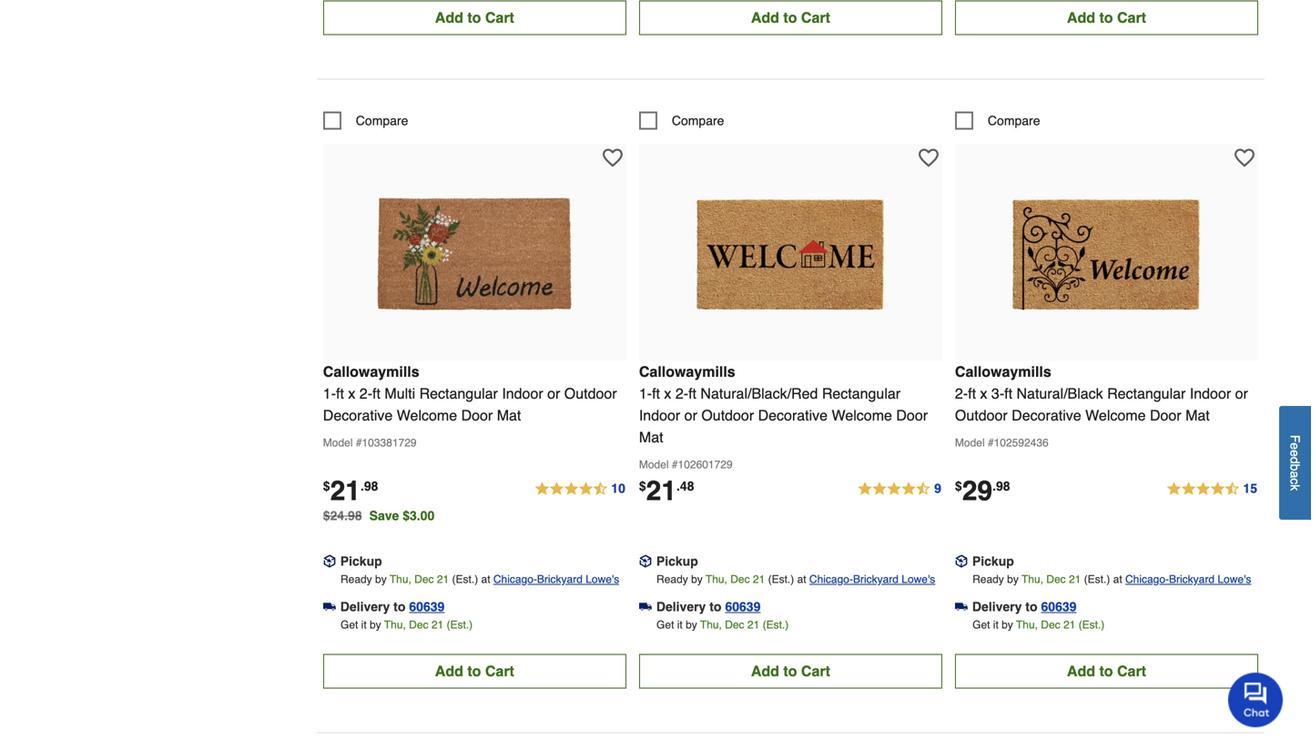 Task type: vqa. For each thing, say whether or not it's contained in the screenshot.
THE 'CHICAGO-BRICKYARD LOWE'S' button
yes



Task type: describe. For each thing, give the bounding box(es) containing it.
c
[[1288, 478, 1303, 485]]

at for 60639 button for pickup icon at the right bottom of page
[[1114, 573, 1123, 586]]

$ 29 .98
[[955, 475, 1011, 507]]

6 ft from the left
[[1005, 385, 1013, 402]]

$ for $ 21 .98
[[323, 479, 330, 494]]

decorative for multi
[[323, 407, 393, 424]]

pickup image
[[955, 555, 968, 568]]

1002720396 element
[[323, 111, 408, 130]]

compare for 1002720396 "element"
[[356, 113, 408, 128]]

4.5 stars image for $ 21 .48
[[857, 479, 943, 500]]

2- for multi
[[360, 385, 373, 402]]

102601729
[[678, 458, 733, 471]]

at for 60639 button corresponding to 2nd pickup image
[[798, 573, 807, 586]]

$24.98
[[323, 509, 362, 523]]

truck filled image for second pickup image from right
[[323, 601, 336, 614]]

29
[[963, 475, 993, 507]]

3 ft from the left
[[652, 385, 660, 402]]

60639 button for second pickup image from right
[[409, 598, 445, 616]]

actual price $21.48 element
[[639, 475, 695, 507]]

1- for 1-ft x 2-ft multi rectangular indoor or outdoor decorative welcome door mat
[[323, 385, 336, 402]]

60639 button for pickup icon at the right bottom of page
[[1042, 598, 1077, 616]]

model # 103381729
[[323, 437, 417, 449]]

or for 1-ft x 2-ft natural/black/red rectangular indoor or outdoor decorative welcome door mat
[[685, 407, 698, 424]]

get for second pickup image from right's truck filled icon
[[341, 619, 358, 632]]

d
[[1288, 457, 1303, 464]]

brickyard for 60639 button for pickup icon at the right bottom of page
[[1170, 573, 1215, 586]]

2 delivery from the left
[[657, 600, 706, 614]]

2 chicago- from the left
[[810, 573, 853, 586]]

rectangular for natural/black
[[1108, 385, 1186, 402]]

3 pickup from the left
[[973, 554, 1015, 569]]

natural/black/red
[[701, 385, 818, 402]]

2- for natural/black/red
[[676, 385, 689, 402]]

5 ft from the left
[[968, 385, 977, 402]]

callowaymills 2-ft x 3-ft natural/black rectangular indoor or outdoor decorative welcome door mat
[[955, 363, 1249, 424]]

callowaymills 1-ft x 2-ft natural/black/red rectangular indoor or outdoor decorative welcome door mat
[[639, 363, 928, 446]]

ready by thu, dec 21 (est.) at chicago-brickyard lowe's for 60639 button corresponding to 2nd pickup image
[[657, 573, 936, 586]]

outdoor for 1-ft x 2-ft multi rectangular indoor or outdoor decorative welcome door mat
[[565, 385, 617, 402]]

brickyard for 60639 button associated with second pickup image from right
[[537, 573, 583, 586]]

model # 102592436
[[955, 437, 1049, 449]]

3-
[[992, 385, 1005, 402]]

10
[[611, 481, 626, 496]]

1 chicago- from the left
[[494, 573, 537, 586]]

f e e d b a c k button
[[1280, 406, 1312, 520]]

natural/black
[[1017, 385, 1104, 402]]

model for 2-ft x 3-ft natural/black rectangular indoor or outdoor decorative welcome door mat
[[955, 437, 985, 449]]

callowaymills 1-ft x 2-ft natural/black/red rectangular indoor or outdoor decorative welcome door mat image
[[691, 153, 891, 354]]

2 heart outline image from the left
[[919, 148, 939, 168]]

2 e from the top
[[1288, 450, 1303, 457]]

# for callowaymills 1-ft x 2-ft multi rectangular indoor or outdoor decorative welcome door mat
[[356, 437, 362, 449]]

# for callowaymills 2-ft x 3-ft natural/black rectangular indoor or outdoor decorative welcome door mat
[[988, 437, 994, 449]]

actual price $21.98 element
[[323, 475, 378, 507]]

3 chicago- from the left
[[1126, 573, 1170, 586]]

ready by thu, dec 21 (est.) at chicago-brickyard lowe's for 60639 button associated with second pickup image from right
[[341, 573, 620, 586]]

2 ft from the left
[[373, 385, 381, 402]]

2 pickup from the left
[[657, 554, 698, 569]]

3 heart outline image from the left
[[1235, 148, 1255, 168]]

2- inside callowaymills 2-ft x 3-ft natural/black rectangular indoor or outdoor decorative welcome door mat
[[955, 385, 968, 402]]

1 e from the top
[[1288, 443, 1303, 450]]

lowe's for 60639 button associated with second pickup image from right
[[586, 573, 620, 586]]

model for 1-ft x 2-ft multi rectangular indoor or outdoor decorative welcome door mat
[[323, 437, 353, 449]]

$ for $ 21 .48
[[639, 479, 646, 494]]

model for 1-ft x 2-ft natural/black/red rectangular indoor or outdoor decorative welcome door mat
[[639, 458, 669, 471]]

1 pickup image from the left
[[323, 555, 336, 568]]

chicago-brickyard lowe's button for 60639 button for pickup icon at the right bottom of page
[[1126, 571, 1252, 589]]

callowaymills 2-ft x 3-ft natural/black rectangular indoor or outdoor decorative welcome door mat image
[[1007, 153, 1207, 354]]

1 ft from the left
[[336, 385, 344, 402]]

was price $24.98 element
[[323, 504, 369, 523]]

k
[[1288, 485, 1303, 491]]

decorative for natural/black/red
[[758, 407, 828, 424]]

3 delivery to 60639 from the left
[[973, 600, 1077, 614]]

ready for second pickup image from right
[[341, 573, 372, 586]]

15 button
[[1166, 479, 1259, 500]]

60639 for 60639 button corresponding to 2nd pickup image
[[725, 600, 761, 614]]

x for 1-ft x 2-ft natural/black/red rectangular indoor or outdoor decorative welcome door mat
[[664, 385, 672, 402]]

outdoor for 2-ft x 3-ft natural/black rectangular indoor or outdoor decorative welcome door mat
[[955, 407, 1008, 424]]

it for pickup icon at the right bottom of page truck filled icon
[[994, 619, 999, 632]]

.48
[[677, 479, 695, 494]]

ready for pickup icon at the right bottom of page
[[973, 573, 1005, 586]]

brickyard for 60639 button corresponding to 2nd pickup image
[[853, 573, 899, 586]]

9 button
[[857, 479, 943, 500]]

mat for 1-ft x 2-ft multi rectangular indoor or outdoor decorative welcome door mat
[[497, 407, 521, 424]]

lowe's for 60639 button for pickup icon at the right bottom of page
[[1218, 573, 1252, 586]]

multi
[[385, 385, 415, 402]]

welcome for natural/black
[[1086, 407, 1146, 424]]

$ 21 .48
[[639, 475, 695, 507]]

1- for 1-ft x 2-ft natural/black/red rectangular indoor or outdoor decorative welcome door mat
[[639, 385, 652, 402]]

1 get it by thu, dec 21 (est.) from the left
[[341, 619, 473, 632]]



Task type: locate. For each thing, give the bounding box(es) containing it.
cart
[[485, 9, 515, 26], [802, 9, 831, 26], [1118, 9, 1147, 26], [485, 663, 515, 680], [802, 663, 831, 680], [1118, 663, 1147, 680]]

1 horizontal spatial heart outline image
[[919, 148, 939, 168]]

1 heart outline image from the left
[[603, 148, 623, 168]]

3 60639 button from the left
[[1042, 598, 1077, 616]]

compare inside 1002717624 element
[[988, 113, 1041, 128]]

2 horizontal spatial 60639
[[1042, 600, 1077, 614]]

2- left 3-
[[955, 385, 968, 402]]

welcome down natural/black
[[1086, 407, 1146, 424]]

0 horizontal spatial indoor
[[502, 385, 544, 402]]

welcome inside callowaymills 1-ft x 2-ft natural/black/red rectangular indoor or outdoor decorative welcome door mat
[[832, 407, 893, 424]]

outdoor inside callowaymills 2-ft x 3-ft natural/black rectangular indoor or outdoor decorative welcome door mat
[[955, 407, 1008, 424]]

3 at from the left
[[1114, 573, 1123, 586]]

3 compare from the left
[[988, 113, 1041, 128]]

rectangular for natural/black/red
[[822, 385, 901, 402]]

1 horizontal spatial indoor
[[639, 407, 681, 424]]

$ inside $ 29 .98
[[955, 479, 963, 494]]

2 horizontal spatial delivery to 60639
[[973, 600, 1077, 614]]

2 it from the left
[[677, 619, 683, 632]]

ready by thu, dec 21 (est.) at chicago-brickyard lowe's for 60639 button for pickup icon at the right bottom of page
[[973, 573, 1252, 586]]

60639 for 60639 button for pickup icon at the right bottom of page
[[1042, 600, 1077, 614]]

2 horizontal spatial it
[[994, 619, 999, 632]]

compare
[[356, 113, 408, 128], [672, 113, 725, 128], [988, 113, 1041, 128]]

1 horizontal spatial welcome
[[832, 407, 893, 424]]

ready down $24.98 at the bottom left of the page
[[341, 573, 372, 586]]

1 horizontal spatial 60639
[[725, 600, 761, 614]]

1 delivery to 60639 from the left
[[340, 600, 445, 614]]

0 horizontal spatial 4.5 stars image
[[534, 479, 627, 500]]

0 horizontal spatial delivery
[[340, 600, 390, 614]]

2 horizontal spatial 60639 button
[[1042, 598, 1077, 616]]

4.5 stars image left actual price $21.48 element
[[534, 479, 627, 500]]

1 horizontal spatial .98
[[993, 479, 1011, 494]]

0 horizontal spatial ready by thu, dec 21 (est.) at chicago-brickyard lowe's
[[341, 573, 620, 586]]

delivery to 60639
[[340, 600, 445, 614], [657, 600, 761, 614], [973, 600, 1077, 614]]

4.5 stars image for $ 29 .98
[[1166, 479, 1259, 500]]

2 lowe's from the left
[[902, 573, 936, 586]]

2- left multi
[[360, 385, 373, 402]]

2 2- from the left
[[676, 385, 689, 402]]

1 horizontal spatial #
[[672, 458, 678, 471]]

$ inside the $ 21 .48
[[639, 479, 646, 494]]

decorative
[[323, 407, 393, 424], [758, 407, 828, 424], [1012, 407, 1082, 424]]

outdoor inside callowaymills 1-ft x 2-ft multi rectangular indoor or outdoor decorative welcome door mat
[[565, 385, 617, 402]]

1 horizontal spatial delivery to 60639
[[657, 600, 761, 614]]

callowaymills
[[323, 363, 420, 380], [639, 363, 736, 380], [955, 363, 1052, 380]]

2 horizontal spatial at
[[1114, 573, 1123, 586]]

or for 2-ft x 3-ft natural/black rectangular indoor or outdoor decorative welcome door mat
[[1236, 385, 1249, 402]]

mat for 2-ft x 3-ft natural/black rectangular indoor or outdoor decorative welcome door mat
[[1186, 407, 1210, 424]]

0 horizontal spatial heart outline image
[[603, 148, 623, 168]]

1 horizontal spatial decorative
[[758, 407, 828, 424]]

1 rectangular from the left
[[420, 385, 498, 402]]

pickup down $24.98 save $3.00
[[340, 554, 382, 569]]

it for truck filled image
[[677, 619, 683, 632]]

1 brickyard from the left
[[537, 573, 583, 586]]

model up the actual price $21.98 element
[[323, 437, 353, 449]]

1 horizontal spatial lowe's
[[902, 573, 936, 586]]

mat for 1-ft x 2-ft natural/black/red rectangular indoor or outdoor decorative welcome door mat
[[639, 429, 664, 446]]

10 button
[[534, 479, 627, 500]]

1- up model # 103381729 at the bottom left of the page
[[323, 385, 336, 402]]

pickup image down $24.98 at the bottom left of the page
[[323, 555, 336, 568]]

1 60639 from the left
[[409, 600, 445, 614]]

2 horizontal spatial or
[[1236, 385, 1249, 402]]

chicago-brickyard lowe's button for 60639 button associated with second pickup image from right
[[494, 571, 620, 589]]

1 x from the left
[[348, 385, 356, 402]]

2 decorative from the left
[[758, 407, 828, 424]]

chicago-brickyard lowe's button
[[494, 571, 620, 589], [810, 571, 936, 589], [1126, 571, 1252, 589]]

1 horizontal spatial ready
[[657, 573, 688, 586]]

.98 down "model # 102592436"
[[993, 479, 1011, 494]]

compare for 1002717624 element in the right top of the page
[[988, 113, 1041, 128]]

ready for 2nd pickup image
[[657, 573, 688, 586]]

save
[[369, 509, 399, 523]]

2 horizontal spatial ready by thu, dec 21 (est.) at chicago-brickyard lowe's
[[973, 573, 1252, 586]]

.98 for 21
[[361, 479, 378, 494]]

callowaymills up natural/black/red
[[639, 363, 736, 380]]

door for multi
[[461, 407, 493, 424]]

1 lowe's from the left
[[586, 573, 620, 586]]

2 4.5 stars image from the left
[[857, 479, 943, 500]]

2- up model # 102601729
[[676, 385, 689, 402]]

2 door from the left
[[897, 407, 928, 424]]

2 horizontal spatial $
[[955, 479, 963, 494]]

callowaymills 1-ft x 2-ft multi rectangular indoor or outdoor decorative welcome door mat image
[[375, 153, 575, 354]]

0 horizontal spatial x
[[348, 385, 356, 402]]

rectangular for multi
[[420, 385, 498, 402]]

2- inside callowaymills 1-ft x 2-ft multi rectangular indoor or outdoor decorative welcome door mat
[[360, 385, 373, 402]]

3 2- from the left
[[955, 385, 968, 402]]

2 horizontal spatial welcome
[[1086, 407, 1146, 424]]

ready down actual price $21.48 element
[[657, 573, 688, 586]]

2 horizontal spatial outdoor
[[955, 407, 1008, 424]]

1 delivery from the left
[[340, 600, 390, 614]]

mat inside callowaymills 1-ft x 2-ft natural/black/red rectangular indoor or outdoor decorative welcome door mat
[[639, 429, 664, 446]]

$ right 10
[[639, 479, 646, 494]]

1 at from the left
[[481, 573, 491, 586]]

1 horizontal spatial 1-
[[639, 385, 652, 402]]

60639 button
[[409, 598, 445, 616], [725, 598, 761, 616], [1042, 598, 1077, 616]]

f
[[1288, 435, 1303, 443]]

0 horizontal spatial 60639 button
[[409, 598, 445, 616]]

indoor inside callowaymills 1-ft x 2-ft natural/black/red rectangular indoor or outdoor decorative welcome door mat
[[639, 407, 681, 424]]

model up actual price $21.48 element
[[639, 458, 669, 471]]

1 horizontal spatial door
[[897, 407, 928, 424]]

it for second pickup image from right's truck filled icon
[[361, 619, 367, 632]]

outdoor inside callowaymills 1-ft x 2-ft natural/black/red rectangular indoor or outdoor decorative welcome door mat
[[702, 407, 754, 424]]

truck filled image
[[639, 601, 652, 614]]

(est.)
[[452, 573, 478, 586], [768, 573, 795, 586], [1085, 573, 1111, 586], [447, 619, 473, 632], [763, 619, 789, 632], [1079, 619, 1105, 632]]

indoor
[[502, 385, 544, 402], [1190, 385, 1232, 402], [639, 407, 681, 424]]

3 it from the left
[[994, 619, 999, 632]]

decorative down natural/black/red
[[758, 407, 828, 424]]

4.5 stars image
[[534, 479, 627, 500], [857, 479, 943, 500], [1166, 479, 1259, 500]]

0 horizontal spatial chicago-brickyard lowe's button
[[494, 571, 620, 589]]

mat inside callowaymills 2-ft x 3-ft natural/black rectangular indoor or outdoor decorative welcome door mat
[[1186, 407, 1210, 424]]

1 horizontal spatial truck filled image
[[955, 601, 968, 614]]

callowaymills for natural/black
[[955, 363, 1052, 380]]

2- inside callowaymills 1-ft x 2-ft natural/black/red rectangular indoor or outdoor decorative welcome door mat
[[676, 385, 689, 402]]

rectangular inside callowaymills 1-ft x 2-ft multi rectangular indoor or outdoor decorative welcome door mat
[[420, 385, 498, 402]]

to
[[468, 9, 481, 26], [784, 9, 797, 26], [1100, 9, 1114, 26], [394, 600, 406, 614], [710, 600, 722, 614], [1026, 600, 1038, 614], [468, 663, 481, 680], [784, 663, 797, 680], [1100, 663, 1114, 680]]

2 horizontal spatial callowaymills
[[955, 363, 1052, 380]]

.98
[[361, 479, 378, 494], [993, 479, 1011, 494]]

3 x from the left
[[981, 385, 988, 402]]

3 60639 from the left
[[1042, 600, 1077, 614]]

x up model # 102601729
[[664, 385, 672, 402]]

1002717658 element
[[639, 111, 725, 130]]

3 get from the left
[[973, 619, 991, 632]]

decorative for natural/black
[[1012, 407, 1082, 424]]

1 horizontal spatial pickup
[[657, 554, 698, 569]]

.98 inside $ 29 .98
[[993, 479, 1011, 494]]

1 horizontal spatial pickup image
[[639, 555, 652, 568]]

model up 29
[[955, 437, 985, 449]]

ft up model # 102601729
[[652, 385, 660, 402]]

lowe's for 60639 button corresponding to 2nd pickup image
[[902, 573, 936, 586]]

e up d
[[1288, 443, 1303, 450]]

1 horizontal spatial get it by thu, dec 21 (est.)
[[657, 619, 789, 632]]

2 get it by thu, dec 21 (est.) from the left
[[657, 619, 789, 632]]

1 1- from the left
[[323, 385, 336, 402]]

# up "actual price $29.98" element
[[988, 437, 994, 449]]

welcome inside callowaymills 1-ft x 2-ft multi rectangular indoor or outdoor decorative welcome door mat
[[397, 407, 457, 424]]

pickup image up truck filled image
[[639, 555, 652, 568]]

0 horizontal spatial rectangular
[[420, 385, 498, 402]]

x
[[348, 385, 356, 402], [664, 385, 672, 402], [981, 385, 988, 402]]

e
[[1288, 443, 1303, 450], [1288, 450, 1303, 457]]

welcome down multi
[[397, 407, 457, 424]]

1 get from the left
[[341, 619, 358, 632]]

60639
[[409, 600, 445, 614], [725, 600, 761, 614], [1042, 600, 1077, 614]]

ft left 3-
[[968, 385, 977, 402]]

x left multi
[[348, 385, 356, 402]]

0 horizontal spatial get
[[341, 619, 358, 632]]

compare for 1002717658 element
[[672, 113, 725, 128]]

4.5 stars image left 29
[[857, 479, 943, 500]]

2 horizontal spatial get
[[973, 619, 991, 632]]

f e e d b a c k
[[1288, 435, 1303, 491]]

2 chicago-brickyard lowe's button from the left
[[810, 571, 936, 589]]

0 horizontal spatial or
[[548, 385, 561, 402]]

2 horizontal spatial decorative
[[1012, 407, 1082, 424]]

at for 60639 button associated with second pickup image from right
[[481, 573, 491, 586]]

4.5 stars image for $ 21 .98
[[534, 479, 627, 500]]

1 horizontal spatial x
[[664, 385, 672, 402]]

0 horizontal spatial compare
[[356, 113, 408, 128]]

callowaymills for natural/black/red
[[639, 363, 736, 380]]

2 delivery to 60639 from the left
[[657, 600, 761, 614]]

0 horizontal spatial chicago-
[[494, 573, 537, 586]]

3 callowaymills from the left
[[955, 363, 1052, 380]]

get it by thu, dec 21 (est.)
[[341, 619, 473, 632], [657, 619, 789, 632], [973, 619, 1105, 632]]

1 it from the left
[[361, 619, 367, 632]]

1- inside callowaymills 1-ft x 2-ft natural/black/red rectangular indoor or outdoor decorative welcome door mat
[[639, 385, 652, 402]]

callowaymills up multi
[[323, 363, 420, 380]]

outdoor
[[565, 385, 617, 402], [702, 407, 754, 424], [955, 407, 1008, 424]]

decorative inside callowaymills 1-ft x 2-ft natural/black/red rectangular indoor or outdoor decorative welcome door mat
[[758, 407, 828, 424]]

callowaymills up 3-
[[955, 363, 1052, 380]]

indoor inside callowaymills 1-ft x 2-ft multi rectangular indoor or outdoor decorative welcome door mat
[[502, 385, 544, 402]]

callowaymills for multi
[[323, 363, 420, 380]]

1 horizontal spatial $
[[639, 479, 646, 494]]

or inside callowaymills 2-ft x 3-ft natural/black rectangular indoor or outdoor decorative welcome door mat
[[1236, 385, 1249, 402]]

or for 1-ft x 2-ft multi rectangular indoor or outdoor decorative welcome door mat
[[548, 385, 561, 402]]

3 decorative from the left
[[1012, 407, 1082, 424]]

2 horizontal spatial lowe's
[[1218, 573, 1252, 586]]

get
[[341, 619, 358, 632], [657, 619, 674, 632], [973, 619, 991, 632]]

0 horizontal spatial get it by thu, dec 21 (est.)
[[341, 619, 473, 632]]

2 horizontal spatial x
[[981, 385, 988, 402]]

0 horizontal spatial #
[[356, 437, 362, 449]]

0 horizontal spatial callowaymills
[[323, 363, 420, 380]]

pickup down actual price $21.48 element
[[657, 554, 698, 569]]

2 truck filled image from the left
[[955, 601, 968, 614]]

welcome
[[397, 407, 457, 424], [832, 407, 893, 424], [1086, 407, 1146, 424]]

0 horizontal spatial 2-
[[360, 385, 373, 402]]

0 horizontal spatial brickyard
[[537, 573, 583, 586]]

$ right 9
[[955, 479, 963, 494]]

outdoor for 1-ft x 2-ft natural/black/red rectangular indoor or outdoor decorative welcome door mat
[[702, 407, 754, 424]]

0 horizontal spatial outdoor
[[565, 385, 617, 402]]

1 horizontal spatial model
[[639, 458, 669, 471]]

truck filled image for pickup icon at the right bottom of page
[[955, 601, 968, 614]]

b
[[1288, 464, 1303, 471]]

2 horizontal spatial ready
[[973, 573, 1005, 586]]

3 welcome from the left
[[1086, 407, 1146, 424]]

1 horizontal spatial 60639 button
[[725, 598, 761, 616]]

0 horizontal spatial 1-
[[323, 385, 336, 402]]

callowaymills inside callowaymills 1-ft x 2-ft natural/black/red rectangular indoor or outdoor decorative welcome door mat
[[639, 363, 736, 380]]

3 door from the left
[[1150, 407, 1182, 424]]

15
[[1244, 481, 1258, 496]]

# for callowaymills 1-ft x 2-ft natural/black/red rectangular indoor or outdoor decorative welcome door mat
[[672, 458, 678, 471]]

2 brickyard from the left
[[853, 573, 899, 586]]

get for pickup icon at the right bottom of page truck filled icon
[[973, 619, 991, 632]]

103381729
[[362, 437, 417, 449]]

21
[[330, 475, 361, 507], [646, 475, 677, 507], [437, 573, 449, 586], [753, 573, 765, 586], [1069, 573, 1082, 586], [432, 619, 444, 632], [748, 619, 760, 632], [1064, 619, 1076, 632]]

0 horizontal spatial model
[[323, 437, 353, 449]]

#
[[356, 437, 362, 449], [988, 437, 994, 449], [672, 458, 678, 471]]

0 horizontal spatial decorative
[[323, 407, 393, 424]]

decorative down natural/black
[[1012, 407, 1082, 424]]

2 horizontal spatial model
[[955, 437, 985, 449]]

3 chicago-brickyard lowe's button from the left
[[1126, 571, 1252, 589]]

0 horizontal spatial truck filled image
[[323, 601, 336, 614]]

2 horizontal spatial get it by thu, dec 21 (est.)
[[973, 619, 1105, 632]]

0 horizontal spatial 60639
[[409, 600, 445, 614]]

.98 up $24.98 save $3.00
[[361, 479, 378, 494]]

door for natural/black/red
[[897, 407, 928, 424]]

pickup image
[[323, 555, 336, 568], [639, 555, 652, 568]]

add
[[435, 9, 464, 26], [751, 9, 780, 26], [1067, 9, 1096, 26], [435, 663, 464, 680], [751, 663, 780, 680], [1067, 663, 1096, 680]]

model
[[323, 437, 353, 449], [955, 437, 985, 449], [639, 458, 669, 471]]

2 horizontal spatial indoor
[[1190, 385, 1232, 402]]

1 callowaymills from the left
[[323, 363, 420, 380]]

2 x from the left
[[664, 385, 672, 402]]

$3.00
[[403, 509, 435, 523]]

3 brickyard from the left
[[1170, 573, 1215, 586]]

rectangular
[[420, 385, 498, 402], [822, 385, 901, 402], [1108, 385, 1186, 402]]

# up the actual price $21.98 element
[[356, 437, 362, 449]]

2 compare from the left
[[672, 113, 725, 128]]

$ inside $ 21 .98
[[323, 479, 330, 494]]

.98 for 29
[[993, 479, 1011, 494]]

1 horizontal spatial ready by thu, dec 21 (est.) at chicago-brickyard lowe's
[[657, 573, 936, 586]]

welcome for natural/black/red
[[832, 407, 893, 424]]

3 get it by thu, dec 21 (est.) from the left
[[973, 619, 1105, 632]]

0 horizontal spatial door
[[461, 407, 493, 424]]

indoor for 1-ft x 2-ft natural/black/red rectangular indoor or outdoor decorative welcome door mat
[[639, 407, 681, 424]]

ready down "actual price $29.98" element
[[973, 573, 1005, 586]]

ft
[[336, 385, 344, 402], [373, 385, 381, 402], [652, 385, 660, 402], [689, 385, 697, 402], [968, 385, 977, 402], [1005, 385, 1013, 402]]

1 welcome from the left
[[397, 407, 457, 424]]

1 4.5 stars image from the left
[[534, 479, 627, 500]]

0 horizontal spatial it
[[361, 619, 367, 632]]

or inside callowaymills 1-ft x 2-ft natural/black/red rectangular indoor or outdoor decorative welcome door mat
[[685, 407, 698, 424]]

1 horizontal spatial or
[[685, 407, 698, 424]]

ft up "model # 102592436"
[[1005, 385, 1013, 402]]

it
[[361, 619, 367, 632], [677, 619, 683, 632], [994, 619, 999, 632]]

4.5 stars image containing 9
[[857, 479, 943, 500]]

3 ready from the left
[[973, 573, 1005, 586]]

welcome up 9 button
[[832, 407, 893, 424]]

$
[[323, 479, 330, 494], [639, 479, 646, 494], [955, 479, 963, 494]]

1 truck filled image from the left
[[323, 601, 336, 614]]

.98 inside $ 21 .98
[[361, 479, 378, 494]]

delivery
[[340, 600, 390, 614], [657, 600, 706, 614], [973, 600, 1022, 614]]

ft left natural/black/red
[[689, 385, 697, 402]]

add to cart button
[[323, 0, 627, 35], [639, 0, 943, 35], [955, 0, 1259, 35], [323, 654, 627, 689], [639, 654, 943, 689], [955, 654, 1259, 689]]

60639 button for 2nd pickup image
[[725, 598, 761, 616]]

1 $ from the left
[[323, 479, 330, 494]]

1-
[[323, 385, 336, 402], [639, 385, 652, 402]]

2 get from the left
[[657, 619, 674, 632]]

1 horizontal spatial outdoor
[[702, 407, 754, 424]]

2 at from the left
[[798, 573, 807, 586]]

actual price $29.98 element
[[955, 475, 1011, 507]]

get for truck filled image
[[657, 619, 674, 632]]

rectangular inside callowaymills 1-ft x 2-ft natural/black/red rectangular indoor or outdoor decorative welcome door mat
[[822, 385, 901, 402]]

1 ready by thu, dec 21 (est.) at chicago-brickyard lowe's from the left
[[341, 573, 620, 586]]

2 horizontal spatial #
[[988, 437, 994, 449]]

add to cart
[[435, 9, 515, 26], [751, 9, 831, 26], [1067, 9, 1147, 26], [435, 663, 515, 680], [751, 663, 831, 680], [1067, 663, 1147, 680]]

ready
[[341, 573, 372, 586], [657, 573, 688, 586], [973, 573, 1005, 586]]

at
[[481, 573, 491, 586], [798, 573, 807, 586], [1114, 573, 1123, 586]]

0 horizontal spatial pickup
[[340, 554, 382, 569]]

4.5 stars image containing 10
[[534, 479, 627, 500]]

2 horizontal spatial heart outline image
[[1235, 148, 1255, 168]]

2 horizontal spatial mat
[[1186, 407, 1210, 424]]

compare inside 1002720396 "element"
[[356, 113, 408, 128]]

2 horizontal spatial delivery
[[973, 600, 1022, 614]]

1 decorative from the left
[[323, 407, 393, 424]]

welcome inside callowaymills 2-ft x 3-ft natural/black rectangular indoor or outdoor decorative welcome door mat
[[1086, 407, 1146, 424]]

chat invite button image
[[1229, 672, 1284, 728]]

callowaymills inside callowaymills 2-ft x 3-ft natural/black rectangular indoor or outdoor decorative welcome door mat
[[955, 363, 1052, 380]]

1 horizontal spatial chicago-
[[810, 573, 853, 586]]

2 ready by thu, dec 21 (est.) at chicago-brickyard lowe's from the left
[[657, 573, 936, 586]]

1 2- from the left
[[360, 385, 373, 402]]

e up b
[[1288, 450, 1303, 457]]

door inside callowaymills 1-ft x 2-ft multi rectangular indoor or outdoor decorative welcome door mat
[[461, 407, 493, 424]]

$24.98 save $3.00
[[323, 509, 435, 523]]

3 4.5 stars image from the left
[[1166, 479, 1259, 500]]

3 $ from the left
[[955, 479, 963, 494]]

2 $ from the left
[[639, 479, 646, 494]]

decorative up model # 103381729 at the bottom left of the page
[[323, 407, 393, 424]]

$ for $ 29 .98
[[955, 479, 963, 494]]

a
[[1288, 471, 1303, 478]]

door for natural/black
[[1150, 407, 1182, 424]]

1 horizontal spatial brickyard
[[853, 573, 899, 586]]

2 horizontal spatial 2-
[[955, 385, 968, 402]]

mat inside callowaymills 1-ft x 2-ft multi rectangular indoor or outdoor decorative welcome door mat
[[497, 407, 521, 424]]

1002717624 element
[[955, 111, 1041, 130]]

2 horizontal spatial chicago-
[[1126, 573, 1170, 586]]

2 welcome from the left
[[832, 407, 893, 424]]

$ 21 .98
[[323, 475, 378, 507]]

3 rectangular from the left
[[1108, 385, 1186, 402]]

model # 102601729
[[639, 458, 733, 471]]

$ up was price $24.98 element
[[323, 479, 330, 494]]

compare inside 1002717658 element
[[672, 113, 725, 128]]

1 horizontal spatial chicago-brickyard lowe's button
[[810, 571, 936, 589]]

by
[[375, 573, 387, 586], [691, 573, 703, 586], [1008, 573, 1019, 586], [370, 619, 381, 632], [686, 619, 698, 632], [1002, 619, 1014, 632]]

welcome for multi
[[397, 407, 457, 424]]

0 horizontal spatial $
[[323, 479, 330, 494]]

pickup
[[340, 554, 382, 569], [657, 554, 698, 569], [973, 554, 1015, 569]]

1 .98 from the left
[[361, 479, 378, 494]]

chicago-brickyard lowe's button for 60639 button corresponding to 2nd pickup image
[[810, 571, 936, 589]]

mat
[[497, 407, 521, 424], [1186, 407, 1210, 424], [639, 429, 664, 446]]

1 horizontal spatial 2-
[[676, 385, 689, 402]]

1 horizontal spatial compare
[[672, 113, 725, 128]]

door
[[461, 407, 493, 424], [897, 407, 928, 424], [1150, 407, 1182, 424]]

1 horizontal spatial at
[[798, 573, 807, 586]]

2 horizontal spatial compare
[[988, 113, 1041, 128]]

2 pickup image from the left
[[639, 555, 652, 568]]

dec
[[415, 573, 434, 586], [731, 573, 750, 586], [1047, 573, 1066, 586], [409, 619, 429, 632], [725, 619, 745, 632], [1041, 619, 1061, 632]]

indoor inside callowaymills 2-ft x 3-ft natural/black rectangular indoor or outdoor decorative welcome door mat
[[1190, 385, 1232, 402]]

3 lowe's from the left
[[1218, 573, 1252, 586]]

2 horizontal spatial door
[[1150, 407, 1182, 424]]

door inside callowaymills 1-ft x 2-ft natural/black/red rectangular indoor or outdoor decorative welcome door mat
[[897, 407, 928, 424]]

1 horizontal spatial mat
[[639, 429, 664, 446]]

decorative inside callowaymills 1-ft x 2-ft multi rectangular indoor or outdoor decorative welcome door mat
[[323, 407, 393, 424]]

1 chicago-brickyard lowe's button from the left
[[494, 571, 620, 589]]

0 horizontal spatial ready
[[341, 573, 372, 586]]

callowaymills inside callowaymills 1-ft x 2-ft multi rectangular indoor or outdoor decorative welcome door mat
[[323, 363, 420, 380]]

1 horizontal spatial get
[[657, 619, 674, 632]]

x for 2-ft x 3-ft natural/black rectangular indoor or outdoor decorative welcome door mat
[[981, 385, 988, 402]]

2 horizontal spatial chicago-brickyard lowe's button
[[1126, 571, 1252, 589]]

chicago-
[[494, 573, 537, 586], [810, 573, 853, 586], [1126, 573, 1170, 586]]

1 horizontal spatial delivery
[[657, 600, 706, 614]]

2 .98 from the left
[[993, 479, 1011, 494]]

2 rectangular from the left
[[822, 385, 901, 402]]

2 callowaymills from the left
[[639, 363, 736, 380]]

rectangular inside callowaymills 2-ft x 3-ft natural/black rectangular indoor or outdoor decorative welcome door mat
[[1108, 385, 1186, 402]]

decorative inside callowaymills 2-ft x 3-ft natural/black rectangular indoor or outdoor decorative welcome door mat
[[1012, 407, 1082, 424]]

ft up model # 103381729 at the bottom left of the page
[[336, 385, 344, 402]]

4.5 stars image containing 15
[[1166, 479, 1259, 500]]

0 horizontal spatial delivery to 60639
[[340, 600, 445, 614]]

2 60639 button from the left
[[725, 598, 761, 616]]

1 horizontal spatial rectangular
[[822, 385, 901, 402]]

102592436
[[994, 437, 1049, 449]]

x inside callowaymills 1-ft x 2-ft natural/black/red rectangular indoor or outdoor decorative welcome door mat
[[664, 385, 672, 402]]

1 horizontal spatial it
[[677, 619, 683, 632]]

9
[[935, 481, 942, 496]]

truck filled image
[[323, 601, 336, 614], [955, 601, 968, 614]]

4 ft from the left
[[689, 385, 697, 402]]

ready by thu, dec 21 (est.) at chicago-brickyard lowe's
[[341, 573, 620, 586], [657, 573, 936, 586], [973, 573, 1252, 586]]

2 60639 from the left
[[725, 600, 761, 614]]

2 horizontal spatial pickup
[[973, 554, 1015, 569]]

4.5 stars image left k
[[1166, 479, 1259, 500]]

indoor for 2-ft x 3-ft natural/black rectangular indoor or outdoor decorative welcome door mat
[[1190, 385, 1232, 402]]

2 ready from the left
[[657, 573, 688, 586]]

2 horizontal spatial brickyard
[[1170, 573, 1215, 586]]

1- inside callowaymills 1-ft x 2-ft multi rectangular indoor or outdoor decorative welcome door mat
[[323, 385, 336, 402]]

3 ready by thu, dec 21 (est.) at chicago-brickyard lowe's from the left
[[973, 573, 1252, 586]]

pickup right pickup icon at the right bottom of page
[[973, 554, 1015, 569]]

callowaymills 1-ft x 2-ft multi rectangular indoor or outdoor decorative welcome door mat
[[323, 363, 617, 424]]

2-
[[360, 385, 373, 402], [676, 385, 689, 402], [955, 385, 968, 402]]

1- up model # 102601729
[[639, 385, 652, 402]]

door inside callowaymills 2-ft x 3-ft natural/black rectangular indoor or outdoor decorative welcome door mat
[[1150, 407, 1182, 424]]

# up .48
[[672, 458, 678, 471]]

1 horizontal spatial callowaymills
[[639, 363, 736, 380]]

x left 3-
[[981, 385, 988, 402]]

thu,
[[390, 573, 412, 586], [706, 573, 728, 586], [1022, 573, 1044, 586], [384, 619, 406, 632], [700, 619, 722, 632], [1017, 619, 1038, 632]]

1 pickup from the left
[[340, 554, 382, 569]]

x inside callowaymills 2-ft x 3-ft natural/black rectangular indoor or outdoor decorative welcome door mat
[[981, 385, 988, 402]]

1 60639 button from the left
[[409, 598, 445, 616]]

indoor for 1-ft x 2-ft multi rectangular indoor or outdoor decorative welcome door mat
[[502, 385, 544, 402]]

1 door from the left
[[461, 407, 493, 424]]

or inside callowaymills 1-ft x 2-ft multi rectangular indoor or outdoor decorative welcome door mat
[[548, 385, 561, 402]]

ft left multi
[[373, 385, 381, 402]]

brickyard
[[537, 573, 583, 586], [853, 573, 899, 586], [1170, 573, 1215, 586]]

heart outline image
[[603, 148, 623, 168], [919, 148, 939, 168], [1235, 148, 1255, 168]]

3 delivery from the left
[[973, 600, 1022, 614]]

x inside callowaymills 1-ft x 2-ft multi rectangular indoor or outdoor decorative welcome door mat
[[348, 385, 356, 402]]

lowe's
[[586, 573, 620, 586], [902, 573, 936, 586], [1218, 573, 1252, 586]]

1 ready from the left
[[341, 573, 372, 586]]

1 horizontal spatial 4.5 stars image
[[857, 479, 943, 500]]

60639 for 60639 button associated with second pickup image from right
[[409, 600, 445, 614]]

x for 1-ft x 2-ft multi rectangular indoor or outdoor decorative welcome door mat
[[348, 385, 356, 402]]

0 horizontal spatial pickup image
[[323, 555, 336, 568]]

2 1- from the left
[[639, 385, 652, 402]]

2 horizontal spatial 4.5 stars image
[[1166, 479, 1259, 500]]

2 horizontal spatial rectangular
[[1108, 385, 1186, 402]]

or
[[548, 385, 561, 402], [1236, 385, 1249, 402], [685, 407, 698, 424]]

0 horizontal spatial lowe's
[[586, 573, 620, 586]]

1 compare from the left
[[356, 113, 408, 128]]



